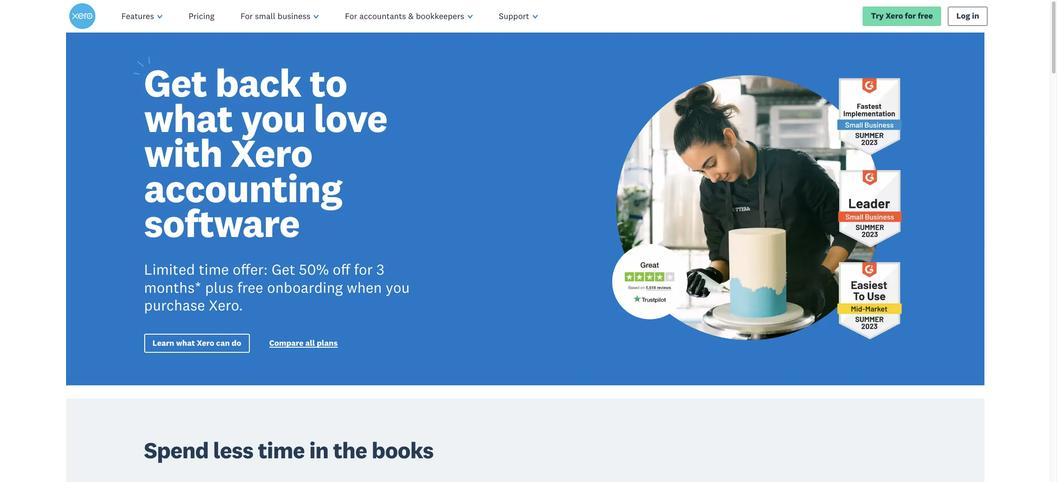 Task type: vqa. For each thing, say whether or not it's contained in the screenshot.
2014
no



Task type: locate. For each thing, give the bounding box(es) containing it.
0 vertical spatial xero
[[886, 11, 903, 21]]

what inside back to what you love with xero accounting software
[[144, 93, 233, 142]]

1 horizontal spatial free
[[918, 11, 933, 21]]

off
[[333, 260, 350, 279]]

0 vertical spatial get
[[144, 58, 207, 107]]

for for for accountants & bookkeepers
[[345, 11, 357, 21]]

for accountants & bookkeepers button
[[332, 0, 486, 33]]

in right 'log' at the right top of the page
[[972, 11, 979, 21]]

0 vertical spatial what
[[144, 93, 233, 142]]

1 horizontal spatial in
[[972, 11, 979, 21]]

1 vertical spatial get
[[272, 260, 295, 279]]

&
[[408, 11, 414, 21]]

3
[[376, 260, 384, 279]]

for inside limited time offer: get 50% off for 3 months* plus free onboarding when you purchase xero.
[[354, 260, 373, 279]]

for left accountants
[[345, 11, 357, 21]]

support button
[[486, 0, 551, 33]]

0 vertical spatial time
[[199, 260, 229, 279]]

love
[[314, 93, 387, 142]]

1 horizontal spatial get
[[272, 260, 295, 279]]

1 vertical spatial for
[[354, 260, 373, 279]]

what
[[144, 93, 233, 142], [176, 338, 195, 348]]

for small business button
[[228, 0, 332, 33]]

log
[[957, 11, 970, 21]]

pricing link
[[176, 0, 228, 33]]

you
[[241, 93, 306, 142], [386, 278, 410, 297]]

1 vertical spatial xero
[[231, 129, 312, 177]]

try xero for free link
[[863, 7, 942, 26]]

2 for from the left
[[345, 11, 357, 21]]

1 horizontal spatial xero
[[231, 129, 312, 177]]

xero
[[886, 11, 903, 21], [231, 129, 312, 177], [197, 338, 214, 348]]

compare all plans link
[[269, 338, 338, 351]]

1 vertical spatial in
[[309, 437, 328, 465]]

0 horizontal spatial for
[[354, 260, 373, 279]]

0 vertical spatial free
[[918, 11, 933, 21]]

free right plus
[[237, 278, 263, 297]]

to
[[310, 58, 347, 107]]

0 horizontal spatial free
[[237, 278, 263, 297]]

for inside try xero for free link
[[905, 11, 916, 21]]

1 horizontal spatial time
[[258, 437, 305, 465]]

spend
[[144, 437, 209, 465]]

for left 3
[[354, 260, 373, 279]]

you inside back to what you love with xero accounting software
[[241, 93, 306, 142]]

1 vertical spatial you
[[386, 278, 410, 297]]

1 horizontal spatial for
[[905, 11, 916, 21]]

1 horizontal spatial you
[[386, 278, 410, 297]]

1 horizontal spatial for
[[345, 11, 357, 21]]

0 horizontal spatial in
[[309, 437, 328, 465]]

for
[[905, 11, 916, 21], [354, 260, 373, 279]]

xero inside back to what you love with xero accounting software
[[231, 129, 312, 177]]

0 vertical spatial you
[[241, 93, 306, 142]]

less
[[213, 437, 253, 465]]

log in
[[957, 11, 979, 21]]

get inside limited time offer: get 50% off for 3 months* plus free onboarding when you purchase xero.
[[272, 260, 295, 279]]

all
[[305, 338, 315, 348]]

1 for from the left
[[241, 11, 253, 21]]

in
[[972, 11, 979, 21], [309, 437, 328, 465]]

for right try
[[905, 11, 916, 21]]

for left the small
[[241, 11, 253, 21]]

software
[[144, 199, 300, 248]]

accounting
[[144, 164, 342, 213]]

1 vertical spatial free
[[237, 278, 263, 297]]

0 horizontal spatial for
[[241, 11, 253, 21]]

0 vertical spatial for
[[905, 11, 916, 21]]

for
[[241, 11, 253, 21], [345, 11, 357, 21]]

with
[[144, 129, 222, 177]]

0 horizontal spatial time
[[199, 260, 229, 279]]

free
[[918, 11, 933, 21], [237, 278, 263, 297]]

a xero user decorating a cake with blue icing. social proof badges surrounding the circular image. image
[[535, 33, 984, 386]]

in left the the
[[309, 437, 328, 465]]

free left 'log' at the right top of the page
[[918, 11, 933, 21]]

accountants
[[359, 11, 406, 21]]

books
[[372, 437, 434, 465]]

0 horizontal spatial you
[[241, 93, 306, 142]]

you inside limited time offer: get 50% off for 3 months* plus free onboarding when you purchase xero.
[[386, 278, 410, 297]]

free inside limited time offer: get 50% off for 3 months* plus free onboarding when you purchase xero.
[[237, 278, 263, 297]]

2 vertical spatial xero
[[197, 338, 214, 348]]

time
[[199, 260, 229, 279], [258, 437, 305, 465]]

try
[[871, 11, 884, 21]]

get
[[144, 58, 207, 107], [272, 260, 295, 279]]

for accountants & bookkeepers
[[345, 11, 464, 21]]

back
[[215, 58, 301, 107]]



Task type: describe. For each thing, give the bounding box(es) containing it.
free inside try xero for free link
[[918, 11, 933, 21]]

features
[[121, 11, 154, 21]]

0 horizontal spatial xero
[[197, 338, 214, 348]]

2 horizontal spatial xero
[[886, 11, 903, 21]]

learn what xero can do link
[[144, 334, 250, 353]]

purchase
[[144, 296, 205, 315]]

offer:
[[233, 260, 268, 279]]

xero.
[[209, 296, 243, 315]]

for for for small business
[[241, 11, 253, 21]]

months*
[[144, 278, 201, 297]]

can
[[216, 338, 230, 348]]

learn what xero can do
[[153, 338, 241, 348]]

limited time offer: get 50% off for 3 months* plus free onboarding when you purchase xero.
[[144, 260, 410, 315]]

1 vertical spatial what
[[176, 338, 195, 348]]

when
[[347, 278, 382, 297]]

0 vertical spatial in
[[972, 11, 979, 21]]

pricing
[[189, 11, 215, 21]]

time inside limited time offer: get 50% off for 3 months* plus free onboarding when you purchase xero.
[[199, 260, 229, 279]]

business
[[278, 11, 311, 21]]

limited
[[144, 260, 195, 279]]

support
[[499, 11, 529, 21]]

bookkeepers
[[416, 11, 464, 21]]

0 horizontal spatial get
[[144, 58, 207, 107]]

learn
[[153, 338, 174, 348]]

try xero for free
[[871, 11, 933, 21]]

compare all plans
[[269, 338, 338, 348]]

back to what you love with xero accounting software
[[144, 58, 387, 248]]

spend less time in the books
[[144, 437, 434, 465]]

50%
[[299, 260, 329, 279]]

onboarding
[[267, 278, 343, 297]]

xero homepage image
[[69, 3, 95, 29]]

plans
[[317, 338, 338, 348]]

1 vertical spatial time
[[258, 437, 305, 465]]

small
[[255, 11, 276, 21]]

compare
[[269, 338, 304, 348]]

features button
[[108, 0, 176, 33]]

plus
[[205, 278, 234, 297]]

the
[[333, 437, 367, 465]]

for small business
[[241, 11, 311, 21]]

log in link
[[948, 7, 988, 26]]

do
[[232, 338, 241, 348]]



